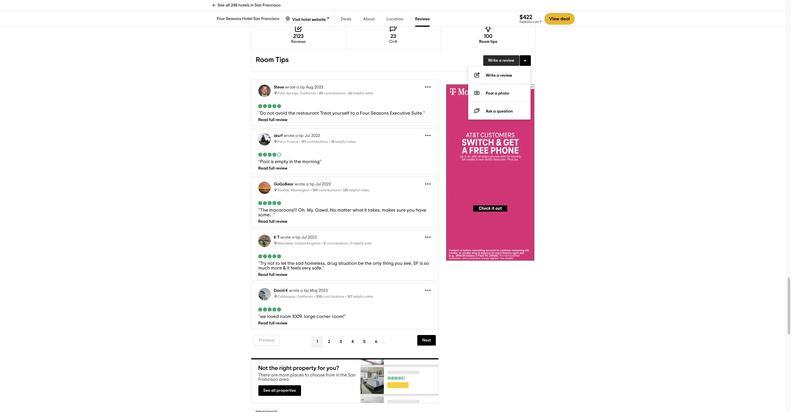 Task type: locate. For each thing, give the bounding box(es) containing it.
only
[[373, 262, 382, 266]]

there
[[258, 374, 270, 378]]

0 vertical spatial san
[[255, 3, 262, 7]]

read full review link down yourself
[[258, 118, 432, 122]]

you left see, on the right of page
[[395, 262, 403, 266]]

reviews down 2123
[[291, 40, 306, 44]]

you right sure
[[407, 208, 415, 213]]

2 read full review link from the top
[[258, 167, 432, 171]]

0 vertical spatial read full review
[[258, 220, 288, 224]]

read full review for not
[[258, 273, 288, 278]]

executive
[[390, 111, 411, 116]]

0 vertical spatial four
[[217, 17, 225, 21]]

read full review down some...
[[258, 220, 288, 224]]

1 vertical spatial is
[[420, 262, 423, 266]]

wrote
[[285, 85, 296, 90], [284, 134, 294, 138], [295, 183, 305, 187], [281, 236, 291, 240], [289, 289, 300, 293]]

read down pool
[[258, 167, 268, 171]]

2 vertical spatial san
[[348, 374, 356, 378]]

write a review link up post a photo
[[468, 66, 531, 84]]

deal
[[561, 16, 570, 21]]

are
[[271, 374, 278, 378]]

large
[[304, 315, 316, 320]]

wrote for pool is empty in the morning
[[284, 134, 294, 138]]

francisco right the hotel
[[261, 17, 280, 21]]

2 horizontal spatial to
[[351, 111, 355, 116]]

choose
[[310, 374, 325, 378]]

to
[[351, 111, 355, 116], [276, 262, 280, 266], [305, 374, 309, 378]]

review inside the " do not avoid the restaurant treat yourself to a four seasons executive suite. " read full review
[[276, 118, 288, 122]]

0 horizontal spatial reviews
[[291, 40, 306, 44]]

" we loved room 1009.  large corner room! " read full review
[[258, 315, 346, 326]]

gogobear
[[274, 183, 294, 187]]

a inside the " do not avoid the restaurant treat yourself to a four seasons executive suite. " read full review
[[356, 111, 359, 116]]

0 horizontal spatial to
[[276, 262, 280, 266]]

try
[[260, 262, 267, 266]]

in right empty
[[290, 160, 293, 164]]

see all 248 hotels in san francisco link
[[212, 0, 281, 11]]

read full review
[[258, 220, 288, 224], [258, 273, 288, 278]]

1 vertical spatial read full review
[[258, 273, 288, 278]]

to inside the " do not avoid the restaurant treat yourself to a four seasons executive suite. " read full review
[[351, 111, 355, 116]]

see left 248
[[218, 3, 225, 7]]

2 vertical spatial francisco
[[258, 378, 278, 383]]

1 vertical spatial all
[[271, 389, 276, 394]]

contributions right 151
[[307, 140, 328, 144]]

" the macaroons!!! oh. my. gawd.  no matter what it takes, makes sure you have some...
[[258, 208, 427, 218]]

" down 151 contributions 76 helpful votes
[[320, 160, 322, 164]]

40 contributions 26 helpful votes
[[319, 92, 374, 95]]

0 horizontal spatial 5
[[324, 242, 326, 246]]

" inside " the macaroons!!! oh. my. gawd.  no matter what it takes, makes sure you have some...
[[258, 208, 260, 213]]

is left so
[[420, 262, 423, 266]]

contributions right 40
[[324, 92, 346, 95]]

1 full from the top
[[269, 118, 275, 122]]

2 full from the top
[[269, 167, 275, 171]]

2 read from the top
[[258, 167, 268, 171]]

may
[[310, 289, 318, 293]]

159
[[313, 189, 318, 192]]

to right yourself
[[351, 111, 355, 116]]

1 vertical spatial see
[[263, 389, 270, 394]]

full inside " pool is empty in the morning " read full review
[[269, 167, 275, 171]]

macaroons!!!
[[269, 208, 297, 213]]

read down some...
[[258, 220, 268, 224]]

5 contributions 1 helpful vote
[[324, 242, 372, 246]]

1 vertical spatial seasons
[[371, 111, 389, 116]]

the up are
[[269, 366, 278, 372]]

ask a question
[[486, 110, 513, 114]]

seasons left executive
[[371, 111, 389, 116]]

read full review down the much
[[258, 273, 288, 278]]

read full review link for "
[[258, 167, 432, 171]]

situation
[[338, 262, 357, 266]]

contributions
[[324, 92, 346, 95], [307, 140, 328, 144], [319, 189, 340, 192], [327, 242, 348, 246], [323, 295, 345, 299]]

tip left the may
[[304, 289, 309, 293]]

2 vertical spatial to
[[305, 374, 309, 378]]

1 vertical spatial in
[[290, 160, 293, 164]]

san francisco
[[258, 374, 356, 383]]

wrote for do not avoid the restaurant treat yourself to a four seasons executive suite.
[[285, 85, 296, 90]]

0 horizontal spatial you
[[395, 262, 403, 266]]

2 vertical spatial in
[[336, 374, 340, 378]]

1 vertical spatial not
[[268, 262, 275, 266]]

san right the hotel
[[253, 17, 261, 21]]

2 vertical spatial jul
[[302, 236, 307, 240]]

not
[[258, 366, 268, 372]]

0 vertical spatial in
[[251, 3, 254, 7]]

votes
[[365, 92, 374, 95], [347, 140, 356, 144], [361, 189, 369, 192], [365, 295, 374, 299]]

the right the avoid
[[289, 111, 296, 116]]

5 full from the top
[[269, 322, 275, 326]]

0 vertical spatial is
[[271, 160, 274, 164]]

2023 for pool is empty in the morning
[[311, 134, 320, 138]]

3 read full review link from the top
[[258, 220, 432, 224]]

very
[[302, 266, 311, 271]]

0 vertical spatial reviews
[[415, 17, 430, 21]]

a
[[499, 59, 502, 63], [497, 74, 500, 78], [297, 85, 299, 90], [495, 92, 498, 96], [494, 110, 496, 114], [356, 111, 359, 116], [295, 134, 298, 138], [306, 183, 309, 187], [292, 236, 295, 240], [301, 289, 303, 293]]

0 horizontal spatial room
[[256, 57, 274, 64]]

1 horizontal spatial it
[[365, 208, 367, 213]]

full down some...
[[269, 220, 275, 224]]

0 horizontal spatial in
[[251, 3, 254, 7]]

0 horizontal spatial four
[[217, 17, 225, 21]]

1 horizontal spatial all
[[271, 389, 276, 394]]

wrote right "skurf" link
[[284, 134, 294, 138]]

jul right the t in the left bottom of the page
[[302, 236, 307, 240]]

not the right property for you?
[[258, 366, 339, 372]]

2023 for the macaroons!!! oh. my. gawd.  no matter what it takes, makes sure you have some...
[[322, 183, 331, 187]]

contributions right 305 in the bottom of the page
[[323, 295, 345, 299]]

full
[[269, 118, 275, 122], [269, 167, 275, 171], [269, 220, 275, 224], [269, 273, 275, 278], [269, 322, 275, 326]]

0 vertical spatial all
[[226, 3, 230, 7]]

k t link
[[274, 236, 280, 240]]

not right do
[[267, 111, 274, 116]]

you inside " try not to let the sad homeless, drug situation be the only thing you see, sf is so much more & it feels very safe.
[[395, 262, 403, 266]]

all for 248
[[226, 3, 230, 7]]

0 vertical spatial to
[[351, 111, 355, 116]]

0 vertical spatial 5
[[324, 242, 326, 246]]

the right from
[[341, 374, 347, 378]]

5 read from the top
[[258, 322, 268, 326]]

four seasons hotel san francisco
[[217, 17, 280, 21]]

tip for do not avoid the restaurant treat yourself to a four seasons executive suite.
[[300, 85, 305, 90]]

votes right 26 at the left top of page
[[365, 92, 374, 95]]

in
[[251, 3, 254, 7], [290, 160, 293, 164], [336, 374, 340, 378]]

wrote right the 'david k' link
[[289, 289, 300, 293]]

read full review link down " try not to let the sad homeless, drug situation be the only thing you see, sf is so much more & it feels very safe. in the bottom of the page
[[258, 273, 432, 278]]

full down pool
[[269, 167, 275, 171]]

treat
[[320, 111, 332, 116]]

helpful for do not avoid the restaurant treat yourself to a four seasons executive suite.
[[353, 92, 364, 95]]

is inside " try not to let the sad homeless, drug situation be the only thing you see, sf is so much more & it feels very safe.
[[420, 262, 423, 266]]

four right yourself
[[360, 111, 370, 116]]

full up skurf
[[269, 118, 275, 122]]

2023 up 305 in the bottom of the page
[[319, 289, 328, 293]]

0 vertical spatial more
[[271, 266, 282, 271]]

5 left 6
[[363, 341, 366, 345]]

francisco down not
[[258, 378, 278, 383]]

" left let
[[258, 262, 260, 266]]

ask
[[486, 110, 493, 114]]

deals
[[341, 17, 352, 21]]

1 horizontal spatial is
[[420, 262, 423, 266]]

helpful right 26 at the left top of page
[[353, 92, 364, 95]]

1 read from the top
[[258, 118, 268, 122]]

5
[[324, 242, 326, 246], [363, 341, 366, 345]]

visit hotel website link
[[285, 15, 330, 22]]

write a review up post a photo
[[486, 74, 512, 78]]

k right david
[[286, 289, 288, 293]]

read inside the " do not avoid the restaurant treat yourself to a four seasons executive suite. " read full review
[[258, 118, 268, 122]]

is inside " pool is empty in the morning " read full review
[[271, 160, 274, 164]]

loved
[[267, 315, 279, 320]]

helpful right 125
[[349, 189, 360, 192]]

room left tips
[[256, 57, 274, 64]]

2 read full review from the top
[[258, 273, 288, 278]]

the left "morning"
[[294, 160, 301, 164]]

advertisement region
[[446, 85, 535, 261]]

francisco
[[263, 3, 281, 7], [261, 17, 280, 21], [258, 378, 278, 383]]

0 vertical spatial see
[[218, 3, 225, 7]]

1 left '2'
[[317, 341, 318, 345]]

skurf link
[[274, 134, 283, 138]]

" left empty
[[258, 160, 260, 164]]

photo
[[498, 92, 510, 96]]

more left &
[[271, 266, 282, 271]]

read full review link up 125
[[258, 167, 432, 171]]

it right &
[[287, 266, 290, 271]]

not inside " try not to let the sad homeless, drug situation be the only thing you see, sf is so much more & it feels very safe.
[[268, 262, 275, 266]]

view
[[550, 16, 560, 21]]

room tips
[[256, 57, 289, 64]]

not
[[267, 111, 274, 116], [268, 262, 275, 266]]

the inside the " do not avoid the restaurant treat yourself to a four seasons executive suite. " read full review
[[289, 111, 296, 116]]

more down right
[[279, 374, 289, 378]]

helpful right 76
[[336, 140, 347, 144]]

2023 up "159 contributions 125 helpful votes" in the top left of the page
[[322, 183, 331, 187]]

0 vertical spatial jul
[[305, 134, 310, 138]]

1 horizontal spatial room
[[479, 40, 490, 44]]

1 horizontal spatial k
[[286, 289, 288, 293]]

skurf wrote a tip jul 2023
[[274, 134, 320, 138]]

all left 248
[[226, 3, 230, 7]]

" left macaroons!!!
[[258, 208, 260, 213]]

0 vertical spatial not
[[267, 111, 274, 116]]

write a review link down the tips
[[483, 55, 520, 66]]

not inside the " do not avoid the restaurant treat yourself to a four seasons executive suite. " read full review
[[267, 111, 274, 116]]

5 up homeless,
[[324, 242, 326, 246]]

tip up 151
[[299, 134, 304, 138]]

0 horizontal spatial it
[[287, 266, 290, 271]]

1 vertical spatial it
[[287, 266, 290, 271]]

write down the tips
[[488, 59, 498, 63]]

2023 up 40
[[315, 85, 323, 90]]

1 read full review link from the top
[[258, 118, 432, 122]]

t
[[277, 236, 280, 240]]

helpful left vote
[[353, 242, 364, 246]]

" left loved
[[258, 315, 260, 320]]

jul
[[305, 134, 310, 138], [316, 183, 321, 187], [302, 236, 307, 240]]

votes for do not avoid the restaurant treat yourself to a four seasons executive suite.
[[365, 92, 374, 95]]

0 horizontal spatial 1
[[317, 341, 318, 345]]

full down the much
[[269, 273, 275, 278]]

avoid
[[275, 111, 287, 116]]

to left let
[[276, 262, 280, 266]]

1 horizontal spatial seasons
[[371, 111, 389, 116]]

" right the
[[273, 213, 275, 218]]

seasons
[[226, 17, 242, 21], [371, 111, 389, 116]]

5 for 5 contributions 1 helpful vote
[[324, 242, 326, 246]]

review inside " pool is empty in the morning " read full review
[[276, 167, 288, 171]]

0 vertical spatial room
[[479, 40, 490, 44]]

1 horizontal spatial you
[[407, 208, 415, 213]]

1 vertical spatial jul
[[316, 183, 321, 187]]

1 horizontal spatial see
[[263, 389, 270, 394]]

5 read full review link from the top
[[258, 322, 432, 326]]

reviews right location
[[415, 17, 430, 21]]

votes right 125
[[361, 189, 369, 192]]

helpful
[[353, 92, 364, 95], [336, 140, 347, 144], [349, 189, 360, 192], [353, 242, 364, 246], [353, 295, 364, 299]]

wrote for the macaroons!!! oh. my. gawd.  no matter what it takes, makes sure you have some...
[[295, 183, 305, 187]]

all left properties at the left of the page
[[271, 389, 276, 394]]

1 left vote
[[351, 242, 352, 246]]

1 read full review from the top
[[258, 220, 288, 224]]

pool
[[260, 160, 270, 164]]

more
[[271, 266, 282, 271], [279, 374, 289, 378]]

gogobear wrote a tip jul 2023
[[274, 183, 331, 187]]

4 full from the top
[[269, 273, 275, 278]]

0 vertical spatial k
[[274, 236, 276, 240]]

visit hotel website
[[293, 18, 326, 22]]

read down the much
[[258, 273, 268, 278]]

it inside " the macaroons!!! oh. my. gawd.  no matter what it takes, makes sure you have some...
[[365, 208, 367, 213]]

seasons down 248
[[226, 17, 242, 21]]

properties
[[277, 389, 296, 394]]

5 for 5
[[363, 341, 366, 345]]

san inside san francisco
[[348, 374, 356, 378]]

1 horizontal spatial four
[[360, 111, 370, 116]]

0 horizontal spatial is
[[271, 160, 274, 164]]

tip up 159
[[310, 183, 315, 187]]

k left the t in the left bottom of the page
[[274, 236, 276, 240]]

helpful for pool is empty in the morning
[[336, 140, 347, 144]]

read
[[258, 118, 268, 122], [258, 167, 268, 171], [258, 220, 268, 224], [258, 273, 268, 278], [258, 322, 268, 326]]

1 horizontal spatial 5
[[363, 341, 366, 345]]

6
[[375, 341, 378, 345]]

the right let
[[288, 262, 295, 266]]

wrote right steve
[[285, 85, 296, 90]]

1 vertical spatial 5
[[363, 341, 366, 345]]

2
[[328, 341, 330, 345]]

votes right 137
[[365, 295, 374, 299]]

have
[[416, 208, 427, 213]]

0 horizontal spatial seasons
[[226, 17, 242, 21]]

0 horizontal spatial all
[[226, 3, 230, 7]]

2023 up 151 contributions 76 helpful votes
[[311, 134, 320, 138]]

in inside " pool is empty in the morning " read full review
[[290, 160, 293, 164]]

read inside " we loved room 1009.  large corner room! " read full review
[[258, 322, 268, 326]]

0 vertical spatial write a review
[[488, 59, 515, 63]]

room down 100
[[479, 40, 490, 44]]

0 vertical spatial you
[[407, 208, 415, 213]]

in right hotels
[[251, 3, 254, 7]]

in right from
[[336, 374, 340, 378]]

write a review down the tips
[[488, 59, 515, 63]]

helpful right 137
[[353, 295, 364, 299]]

k t wrote a tip jul 2023
[[274, 236, 317, 240]]

1 horizontal spatial in
[[290, 160, 293, 164]]

see down there
[[263, 389, 270, 394]]

read down we
[[258, 322, 268, 326]]

jul up 159
[[316, 183, 321, 187]]

1 vertical spatial to
[[276, 262, 280, 266]]

see for see all properties
[[263, 389, 270, 394]]

votes for the macaroons!!! oh. my. gawd.  no matter what it takes, makes sure you have some...
[[361, 189, 369, 192]]

is
[[271, 160, 274, 164], [420, 262, 423, 266]]

not right the try
[[268, 262, 275, 266]]

is right pool
[[271, 160, 274, 164]]

0 vertical spatial it
[[365, 208, 367, 213]]

1 horizontal spatial reviews
[[415, 17, 430, 21]]

feels
[[291, 266, 301, 271]]

it
[[365, 208, 367, 213], [287, 266, 290, 271]]

votes right 76
[[347, 140, 356, 144]]

1 vertical spatial you
[[395, 262, 403, 266]]

yourself
[[333, 111, 350, 116]]

1 vertical spatial four
[[360, 111, 370, 116]]

0 horizontal spatial see
[[218, 3, 225, 7]]

contributions right 159
[[319, 189, 340, 192]]

four left the hotel
[[217, 17, 225, 21]]

wrote right gogobear
[[295, 183, 305, 187]]

23
[[391, 34, 396, 39]]

read full review link down " the macaroons!!! oh. my. gawd.  no matter what it takes, makes sure you have some...
[[258, 220, 432, 224]]

1 horizontal spatial 1
[[351, 242, 352, 246]]



Task type: describe. For each thing, give the bounding box(es) containing it.
1 horizontal spatial to
[[305, 374, 309, 378]]

room!
[[332, 315, 344, 320]]

sure
[[397, 208, 406, 213]]

to inside " try not to let the sad homeless, drug situation be the only thing you see, sf is so much more & it feels very safe.
[[276, 262, 280, 266]]

1009.
[[292, 315, 303, 320]]

2123 reviews
[[291, 34, 306, 44]]

23 q+a
[[390, 34, 398, 44]]

about
[[363, 17, 375, 21]]

wrote right the t in the left bottom of the page
[[281, 236, 291, 240]]

not for try
[[268, 262, 275, 266]]

do
[[260, 111, 266, 116]]

305 contributions 137 helpful votes
[[316, 295, 374, 299]]

david k link
[[274, 289, 288, 293]]

tips
[[491, 40, 498, 44]]

0 horizontal spatial k
[[274, 236, 276, 240]]

vote
[[365, 242, 372, 246]]

" inside " try not to let the sad homeless, drug situation be the only thing you see, sf is so much more & it feels very safe.
[[258, 262, 260, 266]]

post a photo
[[486, 92, 510, 96]]

1 vertical spatial more
[[279, 374, 289, 378]]

40
[[319, 92, 323, 95]]

skurf
[[274, 134, 283, 138]]

homeless,
[[305, 262, 326, 266]]

contributions for room!
[[323, 295, 345, 299]]

the right be
[[365, 262, 372, 266]]

read full review for macaroons!!!
[[258, 220, 288, 224]]

3
[[340, 341, 342, 345]]

contributions up drug
[[327, 242, 348, 246]]

read inside " pool is empty in the morning " read full review
[[258, 167, 268, 171]]

jul for the macaroons!!! oh. my. gawd.  no matter what it takes, makes sure you have some...
[[316, 183, 321, 187]]

let
[[281, 262, 287, 266]]

helpful for we loved room 1009.  large corner room!
[[353, 295, 364, 299]]

post
[[486, 92, 494, 96]]

in for hotels
[[251, 3, 254, 7]]

100
[[484, 34, 493, 39]]

the inside " pool is empty in the morning " read full review
[[294, 160, 301, 164]]

" down 305 contributions 137 helpful votes
[[344, 315, 346, 320]]

more inside " try not to let the sad homeless, drug situation be the only thing you see, sf is so much more & it feels very safe.
[[271, 266, 282, 271]]

empty
[[275, 160, 288, 164]]

3 full from the top
[[269, 220, 275, 224]]

you inside " the macaroons!!! oh. my. gawd.  no matter what it takes, makes sure you have some...
[[407, 208, 415, 213]]

restaurant
[[297, 111, 319, 116]]

steve
[[274, 85, 284, 90]]

from
[[326, 374, 335, 378]]

see all properties link
[[258, 386, 301, 397]]

room inside '100 room tips'
[[479, 40, 490, 44]]

" left drug
[[323, 266, 324, 271]]

gawd.
[[315, 208, 329, 213]]

see for see all 248 hotels in san francisco
[[218, 3, 225, 7]]

tips
[[276, 57, 289, 64]]

david
[[274, 289, 285, 293]]

1 vertical spatial write a review link
[[468, 66, 531, 84]]

1 vertical spatial k
[[286, 289, 288, 293]]

website
[[312, 18, 326, 22]]

contributions for "
[[307, 140, 328, 144]]

so
[[424, 262, 429, 266]]

read full review link for yourself
[[258, 118, 432, 122]]

helpful for try not to let the sad homeless, drug situation be the only thing you see, sf is so much more & it feels very safe.
[[353, 242, 364, 246]]

125
[[343, 189, 348, 192]]

3 read from the top
[[258, 220, 268, 224]]

the
[[260, 208, 268, 213]]

some...
[[258, 213, 273, 218]]

there are more places to choose from in the
[[258, 374, 348, 378]]

1 vertical spatial 1
[[317, 341, 318, 345]]

248
[[231, 3, 238, 7]]

2023 for do not avoid the restaurant treat yourself to a four seasons executive suite.
[[315, 85, 323, 90]]

all for properties
[[271, 389, 276, 394]]

david k wrote a tip may 2023
[[274, 289, 328, 293]]

sad
[[296, 262, 304, 266]]

" right executive
[[423, 111, 425, 116]]

helpful for the macaroons!!! oh. my. gawd.  no matter what it takes, makes sure you have some...
[[349, 189, 360, 192]]

steve wrote a tip aug 2023
[[274, 85, 323, 90]]

in for empty
[[290, 160, 293, 164]]

review inside " we loved room 1009.  large corner room! " read full review
[[276, 322, 288, 326]]

francisco inside san francisco
[[258, 378, 278, 383]]

2023 up homeless,
[[308, 236, 317, 240]]

steve link
[[274, 85, 284, 90]]

aug
[[306, 85, 314, 90]]

76
[[331, 140, 335, 144]]

1 vertical spatial write
[[486, 74, 496, 78]]

suite.
[[412, 111, 423, 116]]

1 vertical spatial san
[[253, 17, 261, 21]]

jul for pool is empty in the morning
[[305, 134, 310, 138]]

1 vertical spatial francisco
[[261, 17, 280, 21]]

tip for the macaroons!!! oh. my. gawd.  no matter what it takes, makes sure you have some...
[[310, 183, 315, 187]]

" pool is empty in the morning " read full review
[[258, 160, 322, 171]]

not for do
[[267, 111, 274, 116]]

0 vertical spatial write
[[488, 59, 498, 63]]

151 contributions 76 helpful votes
[[301, 140, 356, 144]]

26
[[348, 92, 352, 95]]

area.
[[278, 378, 290, 383]]

contributions for yourself
[[324, 92, 346, 95]]

property
[[293, 366, 317, 372]]

right
[[279, 366, 292, 372]]

1 vertical spatial room
[[256, 57, 274, 64]]

next
[[423, 339, 431, 343]]

4
[[352, 341, 354, 345]]

visit
[[293, 18, 301, 22]]

thing
[[383, 262, 394, 266]]

location
[[387, 17, 404, 21]]

my.
[[307, 208, 314, 213]]

votes for we loved room 1009.  large corner room!
[[365, 295, 374, 299]]

0 vertical spatial 1
[[351, 242, 352, 246]]

no
[[330, 208, 336, 213]]

" left the avoid
[[258, 111, 260, 116]]

much
[[258, 266, 270, 271]]

tip right the t in the left bottom of the page
[[296, 236, 301, 240]]

…
[[382, 340, 386, 345]]

morning
[[302, 160, 320, 164]]

we
[[260, 315, 266, 320]]

votes for pool is empty in the morning
[[347, 140, 356, 144]]

4 read from the top
[[258, 273, 268, 278]]

read full review link for room!
[[258, 322, 432, 326]]

159 contributions 125 helpful votes
[[313, 189, 369, 192]]

seasons inside the " do not avoid the restaurant treat yourself to a four seasons executive suite. " read full review
[[371, 111, 389, 116]]

drug
[[327, 262, 337, 266]]

1 vertical spatial reviews
[[291, 40, 306, 44]]

0 vertical spatial write a review link
[[483, 55, 520, 66]]

tip for pool is empty in the morning
[[299, 134, 304, 138]]

safe.
[[312, 266, 323, 271]]

&
[[283, 266, 286, 271]]

$422
[[520, 14, 533, 20]]

expedia.com
[[520, 20, 539, 23]]

1 vertical spatial write a review
[[486, 74, 512, 78]]

matter
[[337, 208, 352, 213]]

2 horizontal spatial in
[[336, 374, 340, 378]]

0 vertical spatial francisco
[[263, 3, 281, 7]]

full inside the " do not avoid the restaurant treat yourself to a four seasons executive suite. " read full review
[[269, 118, 275, 122]]

sf
[[414, 262, 419, 266]]

corner
[[317, 315, 331, 320]]

0 vertical spatial seasons
[[226, 17, 242, 21]]

be
[[358, 262, 364, 266]]

you?
[[327, 366, 339, 372]]

room
[[280, 315, 291, 320]]

hotel
[[242, 17, 253, 21]]

hotels
[[238, 3, 250, 7]]

it inside " try not to let the sad homeless, drug situation be the only thing you see, sf is so much more & it feels very safe.
[[287, 266, 290, 271]]

2123
[[294, 34, 304, 39]]

4 read full review link from the top
[[258, 273, 432, 278]]

four inside the " do not avoid the restaurant treat yourself to a four seasons executive suite. " read full review
[[360, 111, 370, 116]]

151
[[301, 140, 306, 144]]

full inside " we loved room 1009.  large corner room! " read full review
[[269, 322, 275, 326]]

oh.
[[299, 208, 306, 213]]



Task type: vqa. For each thing, say whether or not it's contained in the screenshot.
the top "Seasons"
yes



